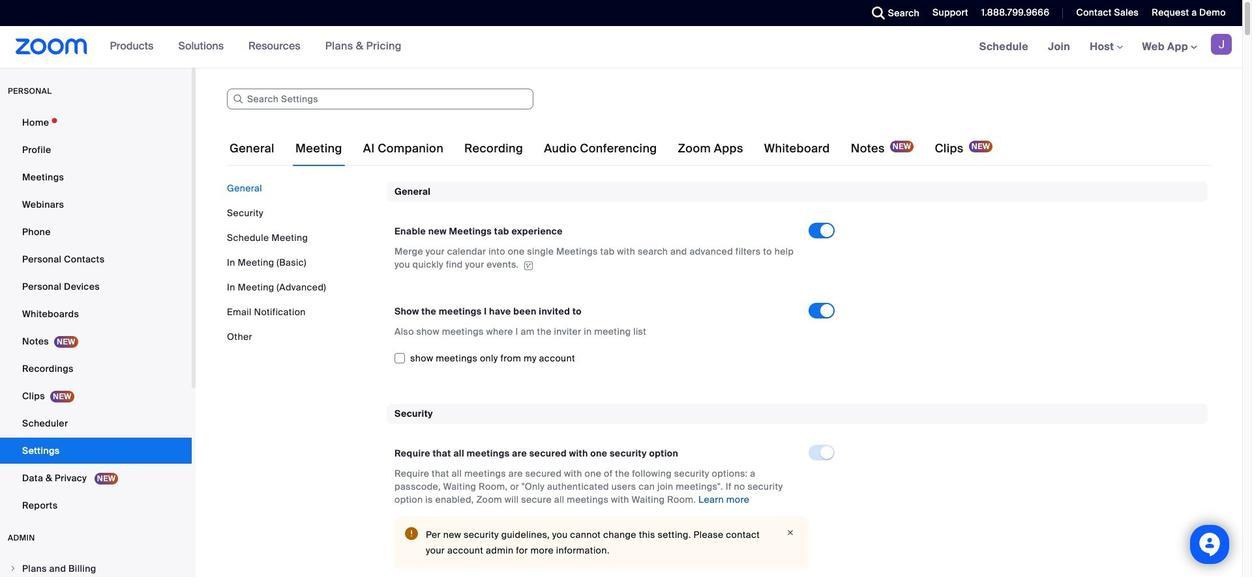 Task type: describe. For each thing, give the bounding box(es) containing it.
warning image
[[405, 528, 418, 541]]

profile picture image
[[1211, 34, 1232, 55]]

personal menu menu
[[0, 110, 192, 521]]

zoom logo image
[[16, 38, 87, 55]]

application inside general element
[[395, 246, 797, 272]]

Search Settings text field
[[227, 89, 534, 110]]

general element
[[387, 182, 1208, 383]]

meetings navigation
[[970, 26, 1243, 68]]

close image
[[783, 528, 798, 539]]

alert inside security element
[[395, 517, 809, 569]]



Task type: locate. For each thing, give the bounding box(es) containing it.
security element
[[387, 404, 1208, 578]]

tabs of my account settings page tab list
[[227, 130, 996, 167]]

menu bar
[[227, 182, 377, 344]]

product information navigation
[[100, 26, 412, 68]]

application
[[395, 246, 797, 272]]

right image
[[9, 566, 17, 573]]

support version for enable new meetings tab experience image
[[522, 261, 535, 270]]

banner
[[0, 26, 1243, 68]]

menu item
[[0, 557, 192, 578]]

alert
[[395, 517, 809, 569]]



Task type: vqa. For each thing, say whether or not it's contained in the screenshot.
"right" icon
yes



